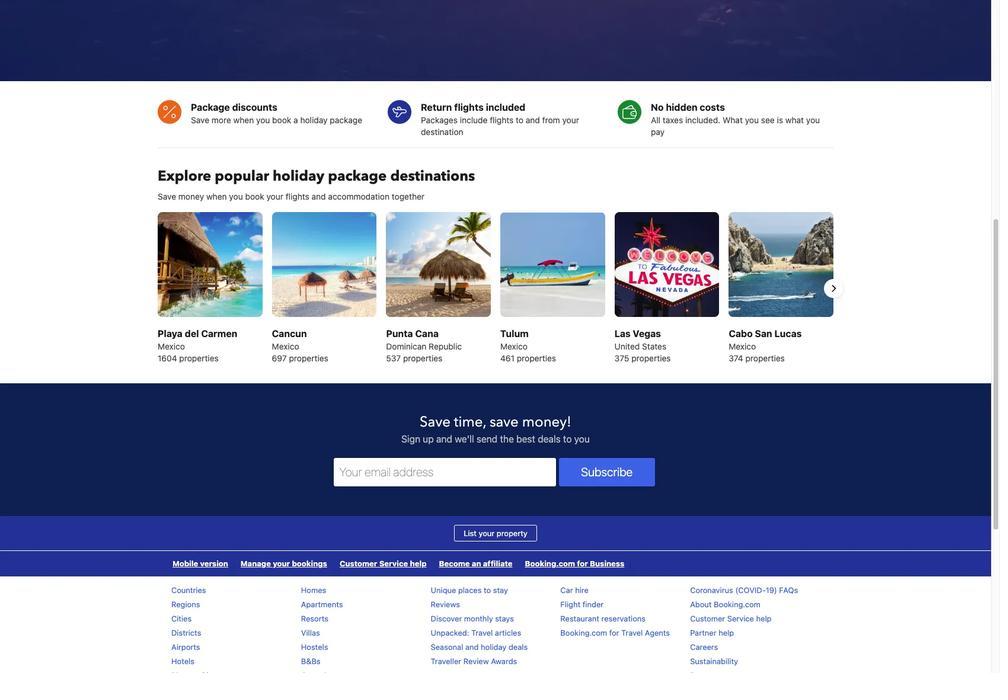 Task type: locate. For each thing, give the bounding box(es) containing it.
finder
[[583, 600, 604, 610]]

help right partner
[[719, 629, 735, 638]]

1 properties from the left
[[179, 354, 219, 364]]

2 horizontal spatial save
[[420, 413, 451, 433]]

0 vertical spatial package
[[330, 115, 363, 125]]

when inside explore popular holiday package destinations save money when you book your flights and accommodation together
[[206, 192, 227, 202]]

save down package
[[191, 115, 209, 125]]

save time, save money! footer
[[0, 384, 992, 674]]

tulum mexico 461 properties
[[501, 329, 557, 364]]

1 vertical spatial customer
[[691, 615, 726, 624]]

0 vertical spatial service
[[380, 560, 408, 569]]

properties inside las vegas united states 375 properties
[[632, 354, 671, 364]]

partner help link
[[691, 629, 735, 638]]

when
[[234, 115, 254, 125], [206, 192, 227, 202]]

1 horizontal spatial deals
[[538, 434, 561, 445]]

travel up 'seasonal and holiday deals' link at bottom
[[472, 629, 493, 638]]

package up accommodation
[[328, 167, 387, 187]]

careers
[[691, 643, 719, 653]]

1 vertical spatial package
[[328, 167, 387, 187]]

0 vertical spatial flights
[[455, 102, 484, 113]]

properties down states
[[632, 354, 671, 364]]

properties inside punta cana dominican republic 537 properties
[[403, 354, 443, 364]]

Your email address email field
[[334, 459, 557, 487]]

next image
[[827, 282, 841, 296]]

0 vertical spatial holiday
[[300, 115, 328, 125]]

4 mexico from the left
[[729, 342, 757, 352]]

mexico inside cabo san lucas mexico 374 properties
[[729, 342, 757, 352]]

1 vertical spatial for
[[610, 629, 620, 638]]

properties for las
[[632, 354, 671, 364]]

0 vertical spatial to
[[516, 115, 524, 125]]

unpacked: travel articles link
[[431, 629, 522, 638]]

hidden
[[666, 102, 698, 113]]

1 horizontal spatial when
[[234, 115, 254, 125]]

booking.com for travel agents link
[[561, 629, 671, 638]]

taxes
[[663, 115, 684, 125]]

5 properties from the left
[[632, 354, 671, 364]]

cities
[[171, 615, 192, 624]]

when right "money"
[[206, 192, 227, 202]]

las vegas united states 375 properties
[[615, 329, 671, 364]]

list your property link
[[455, 526, 537, 542]]

deals down money!
[[538, 434, 561, 445]]

0 vertical spatial booking.com
[[525, 560, 576, 569]]

0 horizontal spatial deals
[[509, 643, 528, 653]]

1 vertical spatial customer service help link
[[691, 615, 772, 624]]

include
[[460, 115, 488, 125]]

articles
[[495, 629, 522, 638]]

deals down articles
[[509, 643, 528, 653]]

2 travel from the left
[[622, 629, 643, 638]]

and right 'up'
[[437, 434, 453, 445]]

booking.com up "car"
[[525, 560, 576, 569]]

mexico down cabo
[[729, 342, 757, 352]]

reservations
[[602, 615, 646, 624]]

properties down san
[[746, 354, 785, 364]]

explore popular holiday package destinations save money when you book your flights and accommodation together
[[158, 167, 475, 202]]

become an affiliate link
[[433, 552, 519, 577]]

reviews
[[431, 600, 460, 610]]

0 vertical spatial book
[[272, 115, 291, 125]]

(covid-
[[736, 586, 766, 596]]

from
[[543, 115, 560, 125]]

flight finder link
[[561, 600, 604, 610]]

1 horizontal spatial travel
[[622, 629, 643, 638]]

1 vertical spatial holiday
[[273, 167, 325, 187]]

1 vertical spatial deals
[[509, 643, 528, 653]]

customer service help
[[340, 560, 427, 569]]

0 horizontal spatial for
[[577, 560, 588, 569]]

booking.com inside navigation
[[525, 560, 576, 569]]

1 vertical spatial service
[[728, 615, 755, 624]]

countries regions cities districts airports hotels
[[171, 586, 206, 667]]

and left accommodation
[[312, 192, 326, 202]]

and up the traveller review awards link
[[466, 643, 479, 653]]

1 horizontal spatial customer
[[691, 615, 726, 624]]

1 vertical spatial book
[[245, 192, 264, 202]]

1 horizontal spatial help
[[719, 629, 735, 638]]

to inside the "return flights included packages include flights to and from your destination"
[[516, 115, 524, 125]]

you left see
[[746, 115, 759, 125]]

help
[[410, 560, 427, 569], [757, 615, 772, 624], [719, 629, 735, 638]]

6 properties from the left
[[746, 354, 785, 364]]

2 vertical spatial booking.com
[[561, 629, 608, 638]]

properties down dominican
[[403, 354, 443, 364]]

travel inside "car hire flight finder restaurant reservations booking.com for travel agents"
[[622, 629, 643, 638]]

included
[[486, 102, 526, 113]]

1 horizontal spatial book
[[272, 115, 291, 125]]

all
[[651, 115, 661, 125]]

0 horizontal spatial flights
[[286, 192, 310, 202]]

cabo
[[729, 329, 753, 339]]

2 horizontal spatial to
[[564, 434, 572, 445]]

save left "money"
[[158, 192, 176, 202]]

sign
[[402, 434, 421, 445]]

0 vertical spatial save
[[191, 115, 209, 125]]

properties down del
[[179, 354, 219, 364]]

1 vertical spatial save
[[158, 192, 176, 202]]

0 vertical spatial deals
[[538, 434, 561, 445]]

2 vertical spatial flights
[[286, 192, 310, 202]]

your inside manage your bookings link
[[273, 560, 290, 569]]

deals
[[538, 434, 561, 445], [509, 643, 528, 653]]

properties right 461
[[517, 354, 557, 364]]

holiday down the a
[[273, 167, 325, 187]]

pay
[[651, 127, 665, 137]]

461
[[501, 354, 515, 364]]

0 horizontal spatial customer service help link
[[334, 552, 433, 577]]

apartments
[[301, 600, 343, 610]]

booking.com down restaurant
[[561, 629, 608, 638]]

save inside package discounts save more when you book a holiday package
[[191, 115, 209, 125]]

4 properties from the left
[[517, 354, 557, 364]]

booking.com inside coronavirus (covid-19) faqs about booking.com customer service help partner help careers sustainability
[[714, 600, 761, 610]]

and left from
[[526, 115, 540, 125]]

0 vertical spatial customer service help link
[[334, 552, 433, 577]]

1 vertical spatial when
[[206, 192, 227, 202]]

save time, save money! sign up and we'll send the best deals to you
[[402, 413, 590, 445]]

states
[[643, 342, 667, 352]]

popular
[[215, 167, 269, 187]]

united
[[615, 342, 640, 352]]

you down discounts
[[256, 115, 270, 125]]

3 properties from the left
[[403, 354, 443, 364]]

your inside explore popular holiday package destinations save money when you book your flights and accommodation together
[[267, 192, 284, 202]]

1 vertical spatial help
[[757, 615, 772, 624]]

we'll
[[455, 434, 474, 445]]

playa del carmen mexico 1604 properties
[[158, 329, 238, 364]]

your inside the "return flights included packages include flights to and from your destination"
[[563, 115, 580, 125]]

mexico inside cancun mexico 697 properties
[[272, 342, 299, 352]]

an
[[472, 560, 481, 569]]

best
[[517, 434, 536, 445]]

for left business
[[577, 560, 588, 569]]

save inside save time, save money! sign up and we'll send the best deals to you
[[420, 413, 451, 433]]

traveller review awards link
[[431, 657, 518, 667]]

properties inside playa del carmen mexico 1604 properties
[[179, 354, 219, 364]]

explore popular holiday package destinations region
[[148, 213, 844, 365]]

1 travel from the left
[[472, 629, 493, 638]]

a
[[294, 115, 298, 125]]

book left the a
[[272, 115, 291, 125]]

customer right bookings
[[340, 560, 378, 569]]

your right from
[[563, 115, 580, 125]]

package right the a
[[330, 115, 363, 125]]

save
[[191, 115, 209, 125], [158, 192, 176, 202], [420, 413, 451, 433]]

properties right 697
[[289, 354, 329, 364]]

deals inside save time, save money! sign up and we'll send the best deals to you
[[538, 434, 561, 445]]

property
[[497, 529, 528, 539]]

0 horizontal spatial when
[[206, 192, 227, 202]]

holiday right the a
[[300, 115, 328, 125]]

hire
[[576, 586, 589, 596]]

your down popular
[[267, 192, 284, 202]]

0 horizontal spatial customer
[[340, 560, 378, 569]]

you down popular
[[229, 192, 243, 202]]

regions link
[[171, 600, 200, 610]]

0 vertical spatial for
[[577, 560, 588, 569]]

for inside "car hire flight finder restaurant reservations booking.com for travel agents"
[[610, 629, 620, 638]]

when down discounts
[[234, 115, 254, 125]]

3 mexico from the left
[[501, 342, 528, 352]]

0 horizontal spatial book
[[245, 192, 264, 202]]

0 horizontal spatial travel
[[472, 629, 493, 638]]

destinations
[[391, 167, 475, 187]]

car hire flight finder restaurant reservations booking.com for travel agents
[[561, 586, 671, 638]]

for down reservations
[[610, 629, 620, 638]]

mexico down cancun
[[272, 342, 299, 352]]

properties
[[179, 354, 219, 364], [289, 354, 329, 364], [403, 354, 443, 364], [517, 354, 557, 364], [632, 354, 671, 364], [746, 354, 785, 364]]

2 vertical spatial save
[[420, 413, 451, 433]]

service inside coronavirus (covid-19) faqs about booking.com customer service help partner help careers sustainability
[[728, 615, 755, 624]]

business
[[590, 560, 625, 569]]

manage
[[241, 560, 271, 569]]

discover monthly stays link
[[431, 615, 514, 624]]

2 properties from the left
[[289, 354, 329, 364]]

version
[[200, 560, 228, 569]]

1 horizontal spatial customer service help link
[[691, 615, 772, 624]]

your right manage
[[273, 560, 290, 569]]

1 horizontal spatial service
[[728, 615, 755, 624]]

0 horizontal spatial save
[[158, 192, 176, 202]]

book down popular
[[245, 192, 264, 202]]

help down 19)
[[757, 615, 772, 624]]

more
[[212, 115, 231, 125]]

to down money!
[[564, 434, 572, 445]]

1 horizontal spatial to
[[516, 115, 524, 125]]

1 horizontal spatial for
[[610, 629, 620, 638]]

navigation containing mobile version
[[167, 552, 631, 577]]

mexico up 1604
[[158, 342, 185, 352]]

package inside package discounts save more when you book a holiday package
[[330, 115, 363, 125]]

1 vertical spatial flights
[[490, 115, 514, 125]]

dominican
[[386, 342, 427, 352]]

holiday inside unique places to stay reviews discover monthly stays unpacked: travel articles seasonal and holiday deals traveller review awards
[[481, 643, 507, 653]]

your right list
[[479, 529, 495, 539]]

customer up partner
[[691, 615, 726, 624]]

help left the become
[[410, 560, 427, 569]]

0 vertical spatial when
[[234, 115, 254, 125]]

hostels link
[[301, 643, 328, 653]]

save up 'up'
[[420, 413, 451, 433]]

to down included
[[516, 115, 524, 125]]

0 vertical spatial help
[[410, 560, 427, 569]]

travel down reservations
[[622, 629, 643, 638]]

0 horizontal spatial to
[[484, 586, 491, 596]]

19)
[[766, 586, 778, 596]]

booking.com down coronavirus (covid-19) faqs link
[[714, 600, 761, 610]]

holiday
[[300, 115, 328, 125], [273, 167, 325, 187], [481, 643, 507, 653]]

unique places to stay link
[[431, 586, 508, 596]]

up
[[423, 434, 434, 445]]

2 vertical spatial holiday
[[481, 643, 507, 653]]

customer
[[340, 560, 378, 569], [691, 615, 726, 624]]

customer service help link for become an affiliate
[[334, 552, 433, 577]]

booking.com for business link
[[519, 552, 631, 577]]

mexico inside tulum mexico 461 properties
[[501, 342, 528, 352]]

holiday up awards
[[481, 643, 507, 653]]

mexico down tulum
[[501, 342, 528, 352]]

1 vertical spatial booking.com
[[714, 600, 761, 610]]

2 vertical spatial to
[[484, 586, 491, 596]]

sustainability link
[[691, 657, 739, 667]]

you inside save time, save money! sign up and we'll send the best deals to you
[[575, 434, 590, 445]]

booking.com inside "car hire flight finder restaurant reservations booking.com for travel agents"
[[561, 629, 608, 638]]

you inside package discounts save more when you book a holiday package
[[256, 115, 270, 125]]

1 mexico from the left
[[158, 342, 185, 352]]

1 vertical spatial to
[[564, 434, 572, 445]]

properties inside cabo san lucas mexico 374 properties
[[746, 354, 785, 364]]

0 horizontal spatial service
[[380, 560, 408, 569]]

2 horizontal spatial help
[[757, 615, 772, 624]]

1 horizontal spatial save
[[191, 115, 209, 125]]

navigation
[[167, 552, 631, 577]]

2 mexico from the left
[[272, 342, 299, 352]]

1 horizontal spatial flights
[[455, 102, 484, 113]]

resorts link
[[301, 615, 329, 624]]

you up subscribe
[[575, 434, 590, 445]]

to left stay
[[484, 586, 491, 596]]



Task type: describe. For each thing, give the bounding box(es) containing it.
to inside unique places to stay reviews discover monthly stays unpacked: travel articles seasonal and holiday deals traveller review awards
[[484, 586, 491, 596]]

when inside package discounts save more when you book a holiday package
[[234, 115, 254, 125]]

about
[[691, 600, 712, 610]]

and inside explore popular holiday package destinations save money when you book your flights and accommodation together
[[312, 192, 326, 202]]

375
[[615, 354, 630, 364]]

regions
[[171, 600, 200, 610]]

republic
[[429, 342, 462, 352]]

restaurant reservations link
[[561, 615, 646, 624]]

cana
[[416, 329, 439, 339]]

holiday inside package discounts save more when you book a holiday package
[[300, 115, 328, 125]]

apartments link
[[301, 600, 343, 610]]

homes link
[[301, 586, 326, 596]]

homes apartments resorts villas hostels b&bs
[[301, 586, 343, 667]]

homes
[[301, 586, 326, 596]]

return flights included packages include flights to and from your destination
[[421, 102, 580, 137]]

affiliate
[[483, 560, 513, 569]]

mobile version
[[173, 560, 228, 569]]

hotels
[[171, 657, 195, 667]]

subscribe
[[582, 466, 633, 479]]

what
[[723, 115, 743, 125]]

b&bs link
[[301, 657, 321, 667]]

agents
[[645, 629, 671, 638]]

stays
[[496, 615, 514, 624]]

about booking.com link
[[691, 600, 761, 610]]

subscribe button
[[560, 459, 655, 487]]

374
[[729, 354, 744, 364]]

properties for cabo
[[746, 354, 785, 364]]

punta cana dominican republic 537 properties
[[386, 329, 462, 364]]

you right what
[[807, 115, 821, 125]]

explore
[[158, 167, 211, 187]]

car
[[561, 586, 573, 596]]

mobile version link
[[167, 552, 234, 577]]

service inside navigation
[[380, 560, 408, 569]]

book inside package discounts save more when you book a holiday package
[[272, 115, 291, 125]]

697
[[272, 354, 287, 364]]

b&bs
[[301, 657, 321, 667]]

customer service help link for partner help
[[691, 615, 772, 624]]

2 horizontal spatial flights
[[490, 115, 514, 125]]

the
[[500, 434, 514, 445]]

faqs
[[780, 586, 799, 596]]

properties inside cancun mexico 697 properties
[[289, 354, 329, 364]]

money!
[[523, 413, 572, 433]]

car hire link
[[561, 586, 589, 596]]

restaurant
[[561, 615, 600, 624]]

return
[[421, 102, 452, 113]]

holiday inside explore popular holiday package destinations save money when you book your flights and accommodation together
[[273, 167, 325, 187]]

monthly
[[464, 615, 493, 624]]

unpacked:
[[431, 629, 470, 638]]

navigation inside save time, save money! footer
[[167, 552, 631, 577]]

package inside explore popular holiday package destinations save money when you book your flights and accommodation together
[[328, 167, 387, 187]]

flight
[[561, 600, 581, 610]]

review
[[464, 657, 489, 667]]

see
[[762, 115, 775, 125]]

hostels
[[301, 643, 328, 653]]

discounts
[[232, 102, 278, 113]]

travel inside unique places to stay reviews discover monthly stays unpacked: travel articles seasonal and holiday deals traveller review awards
[[472, 629, 493, 638]]

partner
[[691, 629, 717, 638]]

countries
[[171, 586, 206, 596]]

flights inside explore popular holiday package destinations save money when you book your flights and accommodation together
[[286, 192, 310, 202]]

0 horizontal spatial help
[[410, 560, 427, 569]]

airports
[[171, 643, 200, 653]]

to inside save time, save money! sign up and we'll send the best deals to you
[[564, 434, 572, 445]]

tulum
[[501, 329, 529, 339]]

villas
[[301, 629, 320, 638]]

package
[[191, 102, 230, 113]]

packages
[[421, 115, 458, 125]]

deals inside unique places to stay reviews discover monthly stays unpacked: travel articles seasonal and holiday deals traveller review awards
[[509, 643, 528, 653]]

money
[[178, 192, 204, 202]]

together
[[392, 192, 425, 202]]

and inside the "return flights included packages include flights to and from your destination"
[[526, 115, 540, 125]]

properties inside tulum mexico 461 properties
[[517, 354, 557, 364]]

villas link
[[301, 629, 320, 638]]

lucas
[[775, 329, 802, 339]]

and inside unique places to stay reviews discover monthly stays unpacked: travel articles seasonal and holiday deals traveller review awards
[[466, 643, 479, 653]]

properties for playa
[[179, 354, 219, 364]]

seasonal
[[431, 643, 464, 653]]

save inside explore popular holiday package destinations save money when you book your flights and accommodation together
[[158, 192, 176, 202]]

properties for punta
[[403, 354, 443, 364]]

traveller
[[431, 657, 462, 667]]

las
[[615, 329, 631, 339]]

2 vertical spatial help
[[719, 629, 735, 638]]

cities link
[[171, 615, 192, 624]]

vegas
[[633, 329, 662, 339]]

punta
[[386, 329, 413, 339]]

save
[[490, 413, 519, 433]]

coronavirus (covid-19) faqs link
[[691, 586, 799, 596]]

sustainability
[[691, 657, 739, 667]]

resorts
[[301, 615, 329, 624]]

booking.com for business
[[525, 560, 625, 569]]

districts link
[[171, 629, 201, 638]]

hotels link
[[171, 657, 195, 667]]

your inside list your property link
[[479, 529, 495, 539]]

book inside explore popular holiday package destinations save money when you book your flights and accommodation together
[[245, 192, 264, 202]]

0 vertical spatial customer
[[340, 560, 378, 569]]

reviews link
[[431, 600, 460, 610]]

awards
[[491, 657, 518, 667]]

customer inside coronavirus (covid-19) faqs about booking.com customer service help partner help careers sustainability
[[691, 615, 726, 624]]

carmen
[[201, 329, 238, 339]]

manage your bookings link
[[235, 552, 333, 577]]

del
[[185, 329, 199, 339]]

you inside explore popular holiday package destinations save money when you book your flights and accommodation together
[[229, 192, 243, 202]]

mexico inside playa del carmen mexico 1604 properties
[[158, 342, 185, 352]]

537
[[386, 354, 401, 364]]

no hidden costs all taxes included. what you see is what you pay
[[651, 102, 821, 137]]

list
[[464, 529, 477, 539]]

stay
[[493, 586, 508, 596]]

and inside save time, save money! sign up and we'll send the best deals to you
[[437, 434, 453, 445]]



Task type: vqa. For each thing, say whether or not it's contained in the screenshot.


